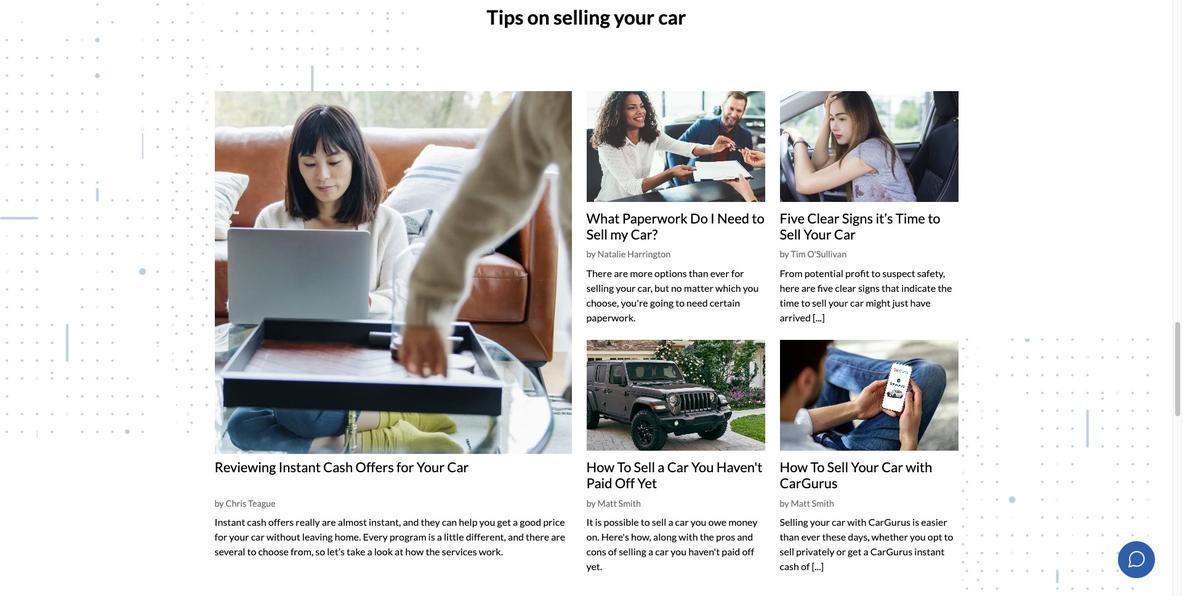 Task type: locate. For each thing, give the bounding box(es) containing it.
and down good
[[508, 531, 524, 543]]

you left owe
[[691, 516, 707, 528]]

by left "chris"
[[215, 498, 224, 509]]

to inside what paperwork do i need to sell my car?
[[752, 210, 765, 226]]

1 vertical spatial than
[[780, 531, 800, 543]]

0 vertical spatial sell
[[812, 297, 827, 309]]

it's
[[876, 210, 893, 226]]

selling down there
[[587, 282, 614, 294]]

smith up these on the right bottom of page
[[812, 498, 835, 509]]

for up several
[[215, 531, 227, 543]]

0 vertical spatial [...]
[[813, 312, 825, 323]]

[...] right arrived
[[813, 312, 825, 323]]

on.
[[587, 531, 600, 543]]

0 horizontal spatial is
[[428, 531, 435, 543]]

how to sell your car with cargurus
[[780, 459, 933, 492]]

2 horizontal spatial for
[[732, 267, 744, 279]]

1 vertical spatial ever
[[802, 531, 821, 543]]

instant down "chris"
[[215, 516, 245, 528]]

sell up the along
[[652, 516, 667, 528]]

need
[[687, 297, 708, 309]]

2 smith from the left
[[812, 498, 835, 509]]

smith down off
[[619, 498, 641, 509]]

five clear signs it's time to sell your car image
[[780, 91, 959, 202]]

to inside it is possible to sell a car you owe money on. here's how, along with the pros and cons of selling a car you haven't paid off yet.
[[641, 516, 650, 528]]

are left five
[[802, 282, 816, 294]]

1 vertical spatial [...]
[[812, 561, 824, 572]]

days,
[[848, 531, 870, 543]]

to inside selling your car with cargurus is easier than ever these days, whether you opt to sell privately or get a cargurus instant cash of [...]
[[944, 531, 954, 543]]

you
[[743, 282, 759, 294], [480, 516, 495, 528], [691, 516, 707, 528], [910, 531, 926, 543], [671, 546, 687, 558]]

just
[[893, 297, 909, 309]]

by left tim
[[780, 249, 789, 260]]

what paperwork do i need to sell my car? image
[[587, 91, 765, 202]]

1 horizontal spatial sell
[[780, 546, 794, 558]]

to for your
[[811, 459, 825, 475]]

car inside selling your car with cargurus is easier than ever these days, whether you opt to sell privately or get a cargurus instant cash of [...]
[[832, 516, 846, 528]]

0 horizontal spatial smith
[[619, 498, 641, 509]]

0 horizontal spatial and
[[403, 516, 419, 528]]

they
[[421, 516, 440, 528]]

with inside "how to sell your car with cargurus"
[[906, 459, 933, 475]]

2 horizontal spatial sell
[[812, 297, 827, 309]]

1 horizontal spatial your
[[804, 226, 832, 243]]

can
[[442, 516, 457, 528]]

cash
[[247, 516, 266, 528], [780, 561, 799, 572]]

here's
[[602, 531, 629, 543]]

2 vertical spatial with
[[679, 531, 698, 543]]

cash down privately
[[780, 561, 799, 572]]

get
[[497, 516, 511, 528], [848, 546, 862, 558]]

0 vertical spatial get
[[497, 516, 511, 528]]

on
[[528, 5, 550, 29]]

than
[[689, 267, 709, 279], [780, 531, 800, 543]]

0 horizontal spatial get
[[497, 516, 511, 528]]

selling your car with cargurus is easier than ever these days, whether you opt to sell privately or get a cargurus instant cash of [...]
[[780, 516, 954, 572]]

get up different,
[[497, 516, 511, 528]]

for right "offers"
[[397, 459, 414, 475]]

five clear signs it's time to sell your car link
[[780, 210, 941, 243]]

is left easier
[[913, 516, 920, 528]]

how inside "how to sell your car with cargurus"
[[780, 459, 808, 475]]

of down here's
[[608, 546, 617, 558]]

than inside there are more options than ever for selling your car, but no matter which you choose, you're going to need certain paperwork.
[[689, 267, 709, 279]]

2 how from the left
[[780, 459, 808, 475]]

to
[[617, 459, 631, 475], [811, 459, 825, 475]]

2 vertical spatial sell
[[780, 546, 794, 558]]

cargurus down whether
[[871, 546, 913, 558]]

instant inside instant cash offers really are almost instant, and they can help you get a good price for your car without leaving home. every program is a little different, and there are several to choose from, so let's take a look at how the services work.
[[215, 516, 245, 528]]

natalie
[[598, 249, 626, 260]]

to right the time
[[801, 297, 811, 309]]

1 horizontal spatial for
[[397, 459, 414, 475]]

0 horizontal spatial by matt smith
[[587, 498, 641, 509]]

1 vertical spatial the
[[700, 531, 714, 543]]

2 to from the left
[[811, 459, 825, 475]]

a left good
[[513, 516, 518, 528]]

0 horizontal spatial the
[[426, 546, 440, 558]]

you left opt
[[910, 531, 926, 543]]

0 vertical spatial the
[[938, 282, 952, 294]]

with up easier
[[906, 459, 933, 475]]

instant left cash
[[279, 459, 321, 475]]

you up different,
[[480, 516, 495, 528]]

sell inside what paperwork do i need to sell my car?
[[587, 226, 608, 243]]

by
[[587, 249, 596, 260], [780, 249, 789, 260], [215, 498, 224, 509], [587, 498, 596, 509], [780, 498, 789, 509]]

five
[[818, 282, 833, 294]]

1 horizontal spatial by matt smith
[[780, 498, 835, 509]]

my
[[610, 226, 628, 243]]

how right haven't at right bottom
[[780, 459, 808, 475]]

to up how,
[[641, 516, 650, 528]]

selling
[[554, 5, 610, 29], [587, 282, 614, 294], [619, 546, 647, 558]]

are inside from potential profit to suspect safety, here are five clear signs that indicate the time to sell your car might just have arrived [...]
[[802, 282, 816, 294]]

for
[[732, 267, 744, 279], [397, 459, 414, 475], [215, 531, 227, 543]]

0 horizontal spatial than
[[689, 267, 709, 279]]

2 vertical spatial the
[[426, 546, 440, 558]]

with up haven't
[[679, 531, 698, 543]]

get right or
[[848, 546, 862, 558]]

reviewing instant cash offers for your car link
[[215, 459, 469, 475]]

1 horizontal spatial is
[[595, 516, 602, 528]]

1 horizontal spatial matt
[[791, 498, 810, 509]]

your
[[804, 226, 832, 243], [417, 459, 445, 475], [851, 459, 879, 475]]

selling down how,
[[619, 546, 647, 558]]

0 horizontal spatial to
[[617, 459, 631, 475]]

open chat window image
[[1127, 550, 1147, 569]]

owe
[[709, 516, 727, 528]]

to right opt
[[944, 531, 954, 543]]

and down "money"
[[737, 531, 753, 543]]

is
[[595, 516, 602, 528], [913, 516, 920, 528], [428, 531, 435, 543]]

off
[[615, 475, 635, 492]]

1 horizontal spatial the
[[700, 531, 714, 543]]

choose,
[[587, 297, 619, 309]]

1 to from the left
[[617, 459, 631, 475]]

and up program
[[403, 516, 419, 528]]

the right the how
[[426, 546, 440, 558]]

program
[[390, 531, 427, 543]]

yet.
[[587, 561, 602, 572]]

to right time
[[928, 210, 941, 226]]

1 vertical spatial selling
[[587, 282, 614, 294]]

sell
[[812, 297, 827, 309], [652, 516, 667, 528], [780, 546, 794, 558]]

your inside from potential profit to suspect safety, here are five clear signs that indicate the time to sell your car might just have arrived [...]
[[829, 297, 849, 309]]

1 vertical spatial get
[[848, 546, 862, 558]]

to inside five clear signs it's time to sell your car
[[928, 210, 941, 226]]

0 horizontal spatial how
[[587, 459, 615, 475]]

1 vertical spatial sell
[[652, 516, 667, 528]]

than up 'matter'
[[689, 267, 709, 279]]

selling right on
[[554, 5, 610, 29]]

which
[[716, 282, 741, 294]]

to for a
[[617, 459, 631, 475]]

the down safety,
[[938, 282, 952, 294]]

2 horizontal spatial is
[[913, 516, 920, 528]]

1 horizontal spatial smith
[[812, 498, 835, 509]]

matter
[[684, 282, 714, 294]]

[...] down privately
[[812, 561, 824, 572]]

car
[[834, 226, 856, 243], [447, 459, 469, 475], [667, 459, 689, 475], [882, 459, 904, 475]]

off
[[742, 546, 754, 558]]

is inside instant cash offers really are almost instant, and they can help you get a good price for your car without leaving home. every program is a little different, and there are several to choose from, so let's take a look at how the services work.
[[428, 531, 435, 543]]

1 horizontal spatial of
[[801, 561, 810, 572]]

2 by matt smith from the left
[[780, 498, 835, 509]]

0 horizontal spatial sell
[[652, 516, 667, 528]]

0 vertical spatial ever
[[711, 267, 730, 279]]

selling inside there are more options than ever for selling your car, but no matter which you choose, you're going to need certain paperwork.
[[587, 282, 614, 294]]

0 vertical spatial with
[[906, 459, 933, 475]]

how left off
[[587, 459, 615, 475]]

you right which
[[743, 282, 759, 294]]

cash down teague
[[247, 516, 266, 528]]

of down privately
[[801, 561, 810, 572]]

matt down paid
[[598, 498, 617, 509]]

a down days,
[[864, 546, 869, 558]]

of
[[608, 546, 617, 558], [801, 561, 810, 572]]

is inside selling your car with cargurus is easier than ever these days, whether you opt to sell privately or get a cargurus instant cash of [...]
[[913, 516, 920, 528]]

indicate
[[902, 282, 936, 294]]

to
[[752, 210, 765, 226], [928, 210, 941, 226], [872, 267, 881, 279], [676, 297, 685, 309], [801, 297, 811, 309], [641, 516, 650, 528], [944, 531, 954, 543], [247, 546, 256, 558]]

tips on selling your car
[[487, 5, 686, 29]]

2 horizontal spatial your
[[851, 459, 879, 475]]

2 horizontal spatial and
[[737, 531, 753, 543]]

sell inside selling your car with cargurus is easier than ever these days, whether you opt to sell privately or get a cargurus instant cash of [...]
[[780, 546, 794, 558]]

a left look
[[367, 546, 372, 558]]

a right yet
[[658, 459, 665, 475]]

1 horizontal spatial with
[[848, 516, 867, 528]]

cargurus
[[780, 475, 838, 492], [869, 516, 911, 528], [871, 546, 913, 558]]

you
[[692, 459, 714, 475]]

0 vertical spatial cash
[[247, 516, 266, 528]]

2 horizontal spatial the
[[938, 282, 952, 294]]

sell
[[587, 226, 608, 243], [780, 226, 801, 243], [634, 459, 655, 475], [827, 459, 849, 475]]

0 vertical spatial selling
[[554, 5, 610, 29]]

look
[[374, 546, 393, 558]]

certain
[[710, 297, 740, 309]]

0 vertical spatial instant
[[279, 459, 321, 475]]

with up days,
[[848, 516, 867, 528]]

have
[[911, 297, 931, 309]]

offers
[[356, 459, 394, 475]]

by left natalie
[[587, 249, 596, 260]]

1 vertical spatial instant
[[215, 516, 245, 528]]

along
[[653, 531, 677, 543]]

1 horizontal spatial how
[[780, 459, 808, 475]]

0 vertical spatial for
[[732, 267, 744, 279]]

0 horizontal spatial cash
[[247, 516, 266, 528]]

cash
[[323, 459, 353, 475]]

is down they
[[428, 531, 435, 543]]

cargurus up selling
[[780, 475, 838, 492]]

1 horizontal spatial ever
[[802, 531, 821, 543]]

1 horizontal spatial to
[[811, 459, 825, 475]]

the up haven't
[[700, 531, 714, 543]]

1 horizontal spatial cash
[[780, 561, 799, 572]]

to inside there are more options than ever for selling your car, but no matter which you choose, you're going to need certain paperwork.
[[676, 297, 685, 309]]

how inside how to sell a car you haven't paid off yet
[[587, 459, 615, 475]]

cons
[[587, 546, 606, 558]]

to inside "how to sell your car with cargurus"
[[811, 459, 825, 475]]

you inside selling your car with cargurus is easier than ever these days, whether you opt to sell privately or get a cargurus instant cash of [...]
[[910, 531, 926, 543]]

and
[[403, 516, 419, 528], [508, 531, 524, 543], [737, 531, 753, 543]]

2 horizontal spatial with
[[906, 459, 933, 475]]

to right need
[[752, 210, 765, 226]]

from
[[780, 267, 803, 279]]

car inside instant cash offers really are almost instant, and they can help you get a good price for your car without leaving home. every program is a little different, and there are several to choose from, so let's take a look at how the services work.
[[251, 531, 265, 543]]

to inside how to sell a car you haven't paid off yet
[[617, 459, 631, 475]]

sell left privately
[[780, 546, 794, 558]]

going
[[650, 297, 674, 309]]

0 horizontal spatial ever
[[711, 267, 730, 279]]

instant,
[[369, 516, 401, 528]]

by up selling
[[780, 498, 789, 509]]

0 horizontal spatial of
[[608, 546, 617, 558]]

0 vertical spatial cargurus
[[780, 475, 838, 492]]

to left choose
[[247, 546, 256, 558]]

clear
[[835, 282, 857, 294]]

1 smith from the left
[[619, 498, 641, 509]]

get inside instant cash offers really are almost instant, and they can help you get a good price for your car without leaving home. every program is a little different, and there are several to choose from, so let's take a look at how the services work.
[[497, 516, 511, 528]]

to down no
[[676, 297, 685, 309]]

are down the by natalie harrington
[[614, 267, 628, 279]]

by matt smith up possible
[[587, 498, 641, 509]]

1 horizontal spatial get
[[848, 546, 862, 558]]

0 horizontal spatial instant
[[215, 516, 245, 528]]

suspect
[[883, 267, 916, 279]]

2 vertical spatial selling
[[619, 546, 647, 558]]

how for how to sell your car with cargurus
[[780, 459, 808, 475]]

time
[[780, 297, 799, 309]]

are down 'price'
[[551, 531, 565, 543]]

ever up which
[[711, 267, 730, 279]]

without
[[267, 531, 300, 543]]

0 horizontal spatial matt
[[598, 498, 617, 509]]

1 matt from the left
[[598, 498, 617, 509]]

a up the along
[[668, 516, 673, 528]]

paperwork
[[622, 210, 688, 226]]

2 vertical spatial for
[[215, 531, 227, 543]]

cash inside instant cash offers really are almost instant, and they can help you get a good price for your car without leaving home. every program is a little different, and there are several to choose from, so let's take a look at how the services work.
[[247, 516, 266, 528]]

potential
[[805, 267, 844, 279]]

is right "it"
[[595, 516, 602, 528]]

how
[[587, 459, 615, 475], [780, 459, 808, 475]]

0 horizontal spatial with
[[679, 531, 698, 543]]

matt up selling
[[791, 498, 810, 509]]

with inside it is possible to sell a car you owe money on. here's how, along with the pros and cons of selling a car you haven't paid off yet.
[[679, 531, 698, 543]]

several
[[215, 546, 245, 558]]

a
[[658, 459, 665, 475], [513, 516, 518, 528], [668, 516, 673, 528], [437, 531, 442, 543], [367, 546, 372, 558], [648, 546, 653, 558], [864, 546, 869, 558]]

by matt smith up selling
[[780, 498, 835, 509]]

1 vertical spatial cash
[[780, 561, 799, 572]]

for inside instant cash offers really are almost instant, and they can help you get a good price for your car without leaving home. every program is a little different, and there are several to choose from, so let's take a look at how the services work.
[[215, 531, 227, 543]]

sell down five
[[812, 297, 827, 309]]

than down selling
[[780, 531, 800, 543]]

yet
[[638, 475, 657, 492]]

1 horizontal spatial than
[[780, 531, 800, 543]]

take
[[347, 546, 366, 558]]

0 horizontal spatial for
[[215, 531, 227, 543]]

1 vertical spatial of
[[801, 561, 810, 572]]

ever inside selling your car with cargurus is easier than ever these days, whether you opt to sell privately or get a cargurus instant cash of [...]
[[802, 531, 821, 543]]

ever up privately
[[802, 531, 821, 543]]

0 vertical spatial of
[[608, 546, 617, 558]]

a inside selling your car with cargurus is easier than ever these days, whether you opt to sell privately or get a cargurus instant cash of [...]
[[864, 546, 869, 558]]

than inside selling your car with cargurus is easier than ever these days, whether you opt to sell privately or get a cargurus instant cash of [...]
[[780, 531, 800, 543]]

cargurus up whether
[[869, 516, 911, 528]]

for up which
[[732, 267, 744, 279]]

0 vertical spatial than
[[689, 267, 709, 279]]

1 how from the left
[[587, 459, 615, 475]]

1 vertical spatial with
[[848, 516, 867, 528]]

you inside instant cash offers really are almost instant, and they can help you get a good price for your car without leaving home. every program is a little different, and there are several to choose from, so let's take a look at how the services work.
[[480, 516, 495, 528]]

are
[[614, 267, 628, 279], [802, 282, 816, 294], [322, 516, 336, 528], [551, 531, 565, 543]]



Task type: vqa. For each thing, say whether or not it's contained in the screenshot.
the miles associated with 95,501 miles
no



Task type: describe. For each thing, give the bounding box(es) containing it.
five
[[780, 210, 805, 226]]

possible
[[604, 516, 639, 528]]

opt
[[928, 531, 943, 543]]

by up "it"
[[587, 498, 596, 509]]

chris
[[226, 498, 246, 509]]

car,
[[638, 282, 653, 294]]

a inside how to sell a car you haven't paid off yet
[[658, 459, 665, 475]]

here
[[780, 282, 800, 294]]

ever inside there are more options than ever for selling your car, but no matter which you choose, you're going to need certain paperwork.
[[711, 267, 730, 279]]

of inside it is possible to sell a car you owe money on. here's how, along with the pros and cons of selling a car you haven't paid off yet.
[[608, 546, 617, 558]]

reviewing
[[215, 459, 276, 475]]

reviewing instant cash offers for your car
[[215, 459, 469, 475]]

tips
[[487, 5, 524, 29]]

signs
[[858, 282, 880, 294]]

to up 'signs'
[[872, 267, 881, 279]]

[...] inside selling your car with cargurus is easier than ever these days, whether you opt to sell privately or get a cargurus instant cash of [...]
[[812, 561, 824, 572]]

a left the little
[[437, 531, 442, 543]]

2 matt from the left
[[791, 498, 810, 509]]

1 vertical spatial cargurus
[[869, 516, 911, 528]]

by tim o'sullivan
[[780, 249, 847, 260]]

signs
[[842, 210, 873, 226]]

sell inside from potential profit to suspect safety, here are five clear signs that indicate the time to sell your car might just have arrived [...]
[[812, 297, 827, 309]]

your inside five clear signs it's time to sell your car
[[804, 226, 832, 243]]

car inside "how to sell your car with cargurus"
[[882, 459, 904, 475]]

1 by matt smith from the left
[[587, 498, 641, 509]]

tim
[[791, 249, 806, 260]]

car?
[[631, 226, 658, 243]]

instant cash offers really are almost instant, and they can help you get a good price for your car without leaving home. every program is a little different, and there are several to choose from, so let's take a look at how the services work.
[[215, 516, 565, 558]]

your inside selling your car with cargurus is easier than ever these days, whether you opt to sell privately or get a cargurus instant cash of [...]
[[810, 516, 830, 528]]

paid
[[722, 546, 740, 558]]

from potential profit to suspect safety, here are five clear signs that indicate the time to sell your car might just have arrived [...]
[[780, 267, 952, 323]]

the inside it is possible to sell a car you owe money on. here's how, along with the pros and cons of selling a car you haven't paid off yet.
[[700, 531, 714, 543]]

haven't
[[689, 546, 720, 558]]

it
[[587, 516, 593, 528]]

that
[[882, 282, 900, 294]]

services
[[442, 546, 477, 558]]

car inside five clear signs it's time to sell your car
[[834, 226, 856, 243]]

cash inside selling your car with cargurus is easier than ever these days, whether you opt to sell privately or get a cargurus instant cash of [...]
[[780, 561, 799, 572]]

pros
[[716, 531, 735, 543]]

are up leaving
[[322, 516, 336, 528]]

help
[[459, 516, 478, 528]]

no
[[671, 282, 682, 294]]

selling inside it is possible to sell a car you owe money on. here's how, along with the pros and cons of selling a car you haven't paid off yet.
[[619, 546, 647, 558]]

offers
[[268, 516, 294, 528]]

selling
[[780, 516, 808, 528]]

car inside how to sell a car you haven't paid off yet
[[667, 459, 689, 475]]

paperwork.
[[587, 312, 636, 323]]

how to sell a car you haven't paid off yet
[[587, 459, 763, 492]]

little
[[444, 531, 464, 543]]

five clear signs it's time to sell your car
[[780, 210, 941, 243]]

how,
[[631, 531, 652, 543]]

there
[[587, 267, 612, 279]]

car inside from potential profit to suspect safety, here are five clear signs that indicate the time to sell your car might just have arrived [...]
[[851, 297, 864, 309]]

is inside it is possible to sell a car you owe money on. here's how, along with the pros and cons of selling a car you haven't paid off yet.
[[595, 516, 602, 528]]

profit
[[846, 267, 870, 279]]

to inside instant cash offers really are almost instant, and they can help you get a good price for your car without leaving home. every program is a little different, and there are several to choose from, so let's take a look at how the services work.
[[247, 546, 256, 558]]

o'sullivan
[[808, 249, 847, 260]]

whether
[[872, 531, 908, 543]]

instant
[[915, 546, 945, 558]]

harrington
[[628, 249, 671, 260]]

arrived
[[780, 312, 811, 323]]

i
[[711, 210, 715, 226]]

you're
[[621, 297, 648, 309]]

money
[[729, 516, 758, 528]]

how
[[405, 546, 424, 558]]

what
[[587, 210, 620, 226]]

work.
[[479, 546, 503, 558]]

paid
[[587, 475, 612, 492]]

sell inside it is possible to sell a car you owe money on. here's how, along with the pros and cons of selling a car you haven't paid off yet.
[[652, 516, 667, 528]]

how to sell your car with cargurus link
[[780, 459, 933, 492]]

clear
[[808, 210, 840, 226]]

price
[[543, 516, 565, 528]]

1 horizontal spatial and
[[508, 531, 524, 543]]

or
[[837, 546, 846, 558]]

sell inside how to sell a car you haven't paid off yet
[[634, 459, 655, 475]]

your inside there are more options than ever for selling your car, but no matter which you choose, you're going to need certain paperwork.
[[616, 282, 636, 294]]

and inside it is possible to sell a car you owe money on. here's how, along with the pros and cons of selling a car you haven't paid off yet.
[[737, 531, 753, 543]]

the inside instant cash offers really are almost instant, and they can help you get a good price for your car without leaving home. every program is a little different, and there are several to choose from, so let's take a look at how the services work.
[[426, 546, 440, 558]]

cargurus inside "how to sell your car with cargurus"
[[780, 475, 838, 492]]

2 vertical spatial cargurus
[[871, 546, 913, 558]]

so
[[316, 546, 325, 558]]

from,
[[291, 546, 314, 558]]

time
[[896, 210, 926, 226]]

0 horizontal spatial your
[[417, 459, 445, 475]]

sell inside "how to sell your car with cargurus"
[[827, 459, 849, 475]]

how to sell your car with cargurus image
[[780, 340, 959, 451]]

you down the along
[[671, 546, 687, 558]]

at
[[395, 546, 404, 558]]

home.
[[335, 531, 361, 543]]

really
[[296, 516, 320, 528]]

options
[[655, 267, 687, 279]]

what paperwork do i need to sell my car? link
[[587, 210, 765, 243]]

a down how,
[[648, 546, 653, 558]]

do
[[690, 210, 708, 226]]

reviewing instant cash offers for your car image
[[215, 91, 572, 455]]

let's
[[327, 546, 345, 558]]

1 vertical spatial for
[[397, 459, 414, 475]]

1 horizontal spatial instant
[[279, 459, 321, 475]]

by chris teague
[[215, 498, 276, 509]]

how for how to sell a car you haven't paid off yet
[[587, 459, 615, 475]]

there are more options than ever for selling your car, but no matter which you choose, you're going to need certain paperwork.
[[587, 267, 759, 323]]

privately
[[796, 546, 835, 558]]

of inside selling your car with cargurus is easier than ever these days, whether you opt to sell privately or get a cargurus instant cash of [...]
[[801, 561, 810, 572]]

choose
[[258, 546, 289, 558]]

different,
[[466, 531, 506, 543]]

by natalie harrington
[[587, 249, 671, 260]]

[...] inside from potential profit to suspect safety, here are five clear signs that indicate the time to sell your car might just have arrived [...]
[[813, 312, 825, 323]]

your inside "how to sell your car with cargurus"
[[851, 459, 879, 475]]

might
[[866, 297, 891, 309]]

need
[[718, 210, 750, 226]]

get inside selling your car with cargurus is easier than ever these days, whether you opt to sell privately or get a cargurus instant cash of [...]
[[848, 546, 862, 558]]

the inside from potential profit to suspect safety, here are five clear signs that indicate the time to sell your car might just have arrived [...]
[[938, 282, 952, 294]]

every
[[363, 531, 388, 543]]

but
[[655, 282, 669, 294]]

almost
[[338, 516, 367, 528]]

with inside selling your car with cargurus is easier than ever these days, whether you opt to sell privately or get a cargurus instant cash of [...]
[[848, 516, 867, 528]]

how to sell a car you haven't paid off yet image
[[587, 340, 765, 451]]

for inside there are more options than ever for selling your car, but no matter which you choose, you're going to need certain paperwork.
[[732, 267, 744, 279]]

your inside instant cash offers really are almost instant, and they can help you get a good price for your car without leaving home. every program is a little different, and there are several to choose from, so let's take a look at how the services work.
[[229, 531, 249, 543]]

sell inside five clear signs it's time to sell your car
[[780, 226, 801, 243]]

safety,
[[918, 267, 945, 279]]

there
[[526, 531, 549, 543]]

easier
[[921, 516, 948, 528]]

are inside there are more options than ever for selling your car, but no matter which you choose, you're going to need certain paperwork.
[[614, 267, 628, 279]]

you inside there are more options than ever for selling your car, but no matter which you choose, you're going to need certain paperwork.
[[743, 282, 759, 294]]



